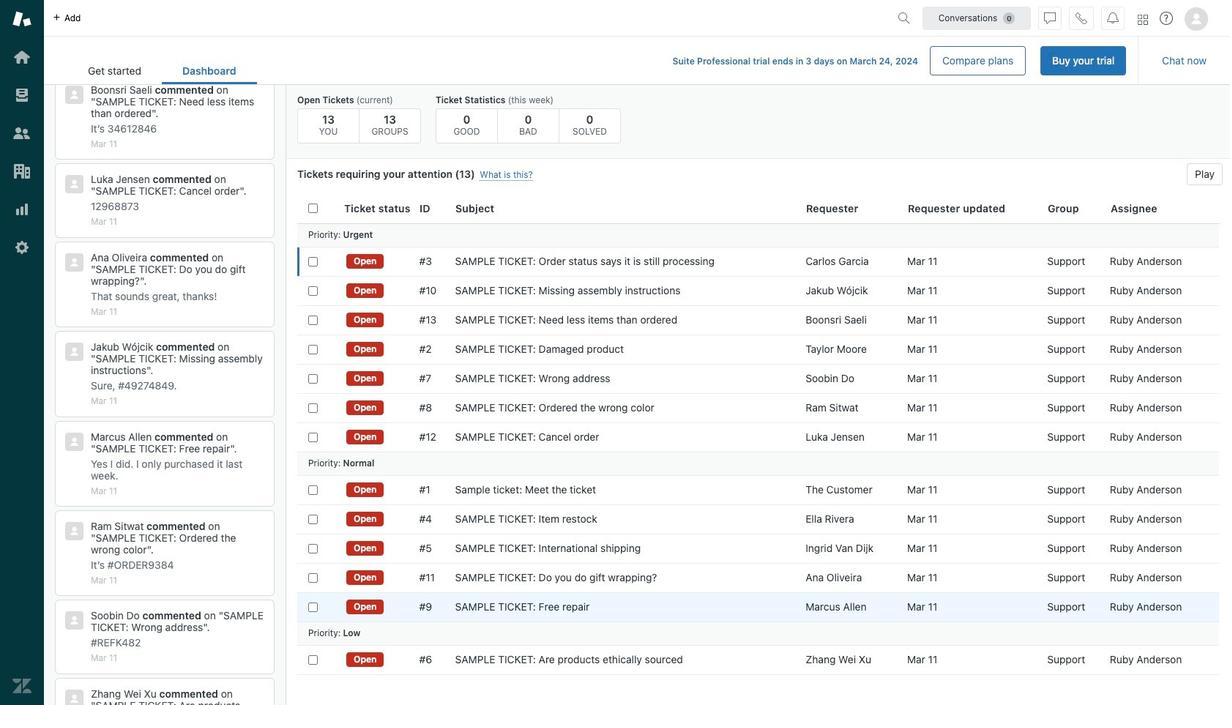 Task type: vqa. For each thing, say whether or not it's contained in the screenshot.
REPORTING icon
yes



Task type: describe. For each thing, give the bounding box(es) containing it.
get help image
[[1160, 12, 1174, 25]]

zendesk support image
[[12, 10, 32, 29]]

March 24, 2024 text field
[[850, 56, 919, 67]]

customers image
[[12, 124, 32, 143]]

reporting image
[[12, 200, 32, 219]]



Task type: locate. For each thing, give the bounding box(es) containing it.
zendesk products image
[[1139, 14, 1149, 25]]

get started image
[[12, 48, 32, 67]]

tab
[[67, 57, 162, 84]]

button displays agent's chat status as invisible. image
[[1045, 12, 1056, 24]]

admin image
[[12, 238, 32, 257]]

organizations image
[[12, 162, 32, 181]]

None checkbox
[[308, 257, 318, 266], [308, 345, 318, 354], [308, 403, 318, 413], [308, 433, 318, 442], [308, 485, 318, 495], [308, 544, 318, 554], [308, 573, 318, 583], [308, 603, 318, 612], [308, 655, 318, 665], [308, 257, 318, 266], [308, 345, 318, 354], [308, 403, 318, 413], [308, 433, 318, 442], [308, 485, 318, 495], [308, 544, 318, 554], [308, 573, 318, 583], [308, 603, 318, 612], [308, 655, 318, 665]]

tab list
[[67, 57, 257, 84]]

views image
[[12, 86, 32, 105]]

notifications image
[[1108, 12, 1119, 24]]

zendesk image
[[12, 677, 32, 696]]

Select All Tickets checkbox
[[308, 204, 318, 213]]

main element
[[0, 0, 44, 706]]

grid
[[286, 194, 1231, 706]]

None checkbox
[[308, 286, 318, 296], [308, 315, 318, 325], [308, 374, 318, 384], [308, 515, 318, 524], [308, 286, 318, 296], [308, 315, 318, 325], [308, 374, 318, 384], [308, 515, 318, 524]]



